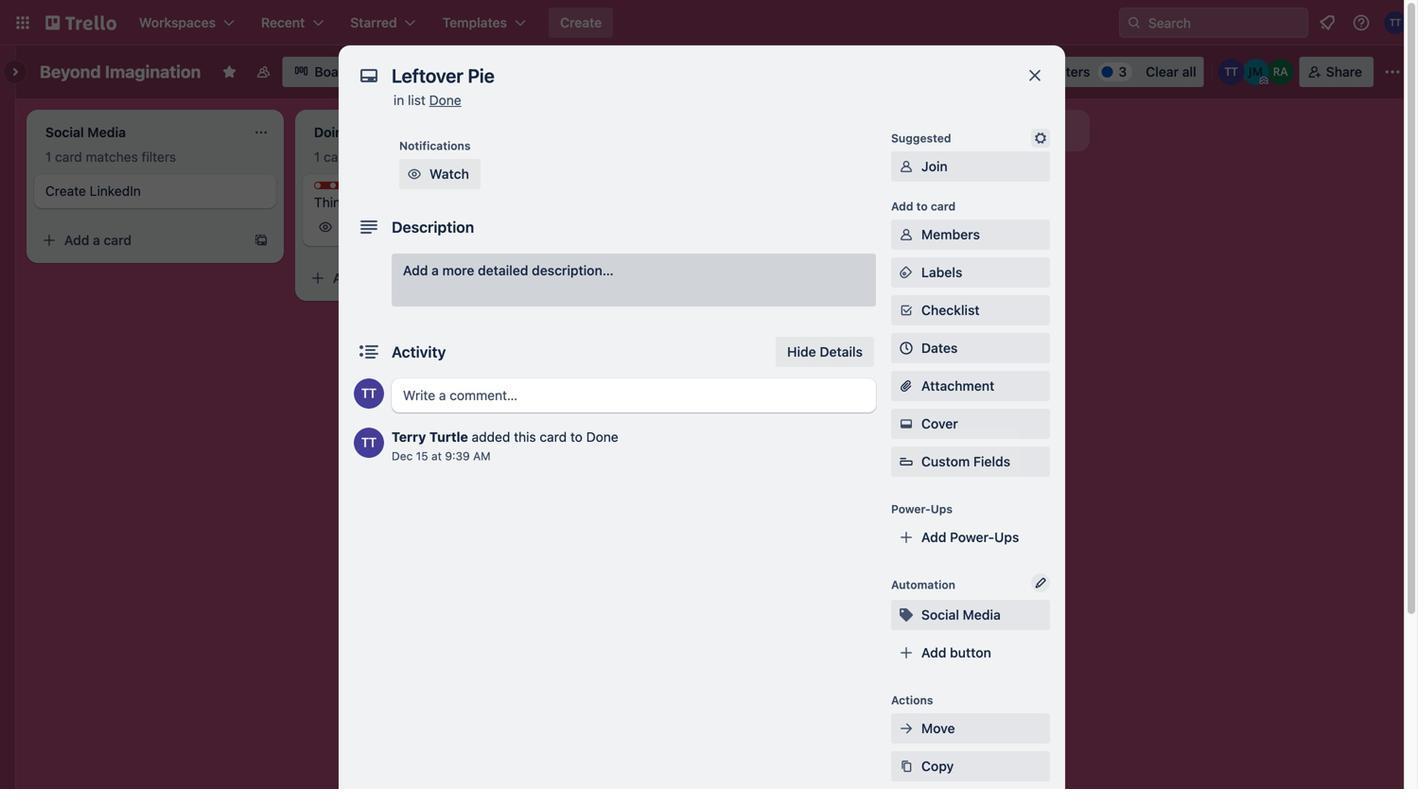 Task type: describe. For each thing, give the bounding box(es) containing it.
notifications
[[399, 139, 471, 152]]

thoughts
[[333, 183, 385, 196]]

2 horizontal spatial 1
[[363, 220, 369, 234]]

terry turtle added this card to done dec 15 at 9:39 am
[[392, 429, 619, 463]]

2 vertical spatial terry turtle (terryturtle) image
[[354, 428, 384, 458]]

create for create
[[560, 15, 602, 30]]

details
[[820, 344, 863, 360]]

thinking link
[[314, 193, 534, 212]]

dec 15 at 9:39 am link
[[392, 449, 491, 463]]

0 horizontal spatial 1
[[45, 149, 51, 165]]

labels
[[922, 264, 963, 280]]

1 horizontal spatial to
[[917, 200, 928, 213]]

create button
[[549, 8, 613, 38]]

card up members
[[931, 200, 956, 213]]

labels link
[[891, 257, 1050, 288]]

clear all button
[[1138, 57, 1204, 87]]

card inside terry turtle added this card to done dec 15 at 9:39 am
[[540, 429, 567, 445]]

add down create linkedin
[[64, 232, 89, 248]]

social
[[922, 607, 959, 623]]

join link
[[891, 151, 1050, 182]]

add to card
[[891, 200, 956, 213]]

3
[[1119, 64, 1127, 79]]

am
[[473, 449, 491, 463]]

add another list
[[867, 123, 966, 138]]

another
[[895, 123, 944, 138]]

1 vertical spatial power-
[[950, 529, 995, 545]]

1 horizontal spatial 1
[[314, 149, 320, 165]]

custom fields button
[[891, 452, 1050, 471]]

sm image for copy
[[897, 757, 916, 776]]

jeremy miller (jeremymiller198) image
[[1243, 59, 1270, 85]]

add power-ups link
[[891, 522, 1050, 553]]

add down power-ups
[[922, 529, 947, 545]]

attachment
[[922, 378, 995, 394]]

add another list button
[[833, 110, 1090, 151]]

show menu image
[[1383, 62, 1402, 81]]

sm image for move
[[897, 719, 916, 738]]

sm image for join
[[897, 157, 916, 176]]

power-ups
[[891, 502, 953, 516]]

create linkedin link
[[45, 182, 265, 201]]

0 horizontal spatial create from template… image
[[254, 233, 269, 248]]

Board name text field
[[30, 57, 210, 87]]

1 horizontal spatial create from template… image
[[522, 271, 537, 286]]

dates button
[[891, 333, 1050, 363]]

added
[[472, 429, 510, 445]]

card up create linkedin
[[55, 149, 82, 165]]

customize views image
[[372, 62, 391, 81]]

hide details link
[[776, 337, 874, 367]]

0 vertical spatial terry turtle (terryturtle) image
[[1384, 11, 1407, 34]]

add down suggested
[[891, 200, 914, 213]]

suggested
[[891, 132, 951, 145]]

sm image for suggested
[[1031, 129, 1050, 148]]

checklist link
[[891, 295, 1050, 325]]

1 horizontal spatial a
[[362, 270, 369, 286]]

button
[[950, 645, 991, 660]]

back to home image
[[45, 8, 116, 38]]

social media
[[922, 607, 1001, 623]]

members
[[922, 227, 980, 242]]

all
[[1182, 64, 1197, 79]]

0 horizontal spatial list
[[408, 92, 426, 108]]

media
[[963, 607, 1001, 623]]

star or unstar board image
[[222, 64, 237, 79]]

dates
[[922, 340, 958, 356]]

share
[[1326, 64, 1363, 79]]

sm image left filters
[[989, 57, 1016, 83]]

add left button
[[922, 645, 947, 660]]

add left another at the right
[[867, 123, 892, 138]]

hide
[[787, 344, 816, 360]]

create linkedin
[[45, 183, 141, 199]]

Write a comment text field
[[392, 378, 876, 413]]

sm image for cover
[[897, 414, 916, 433]]

beyond imagination
[[40, 62, 201, 82]]

add power-ups
[[922, 529, 1019, 545]]

board
[[315, 64, 352, 79]]

clear
[[1146, 64, 1179, 79]]

add a card button for create from template… image to the left
[[34, 225, 246, 255]]

custom
[[922, 454, 970, 469]]

1 vertical spatial terry turtle (terryturtle) image
[[354, 378, 384, 409]]

hide details
[[787, 344, 863, 360]]

fields
[[974, 454, 1011, 469]]

2 horizontal spatial a
[[432, 263, 439, 278]]

description…
[[532, 263, 614, 278]]

card down description
[[372, 270, 400, 286]]

add a more detailed description…
[[403, 263, 614, 278]]

board link
[[282, 57, 363, 87]]

thinking
[[314, 194, 366, 210]]

members link
[[891, 220, 1050, 250]]

terry
[[392, 429, 426, 445]]

checklist
[[922, 302, 980, 318]]

move link
[[891, 713, 1050, 744]]

1 1 card matches filters from the left
[[45, 149, 176, 165]]

watch button
[[399, 159, 481, 189]]

primary element
[[0, 0, 1418, 45]]

card down linkedin
[[104, 232, 132, 248]]

ups inside add power-ups link
[[995, 529, 1019, 545]]



Task type: vqa. For each thing, say whether or not it's contained in the screenshot.
right add a card button
yes



Task type: locate. For each thing, give the bounding box(es) containing it.
card
[[55, 149, 82, 165], [324, 149, 351, 165], [931, 200, 956, 213], [104, 232, 132, 248], [372, 270, 400, 286], [540, 429, 567, 445]]

turtle
[[429, 429, 468, 445]]

list right another at the right
[[947, 123, 966, 138]]

1 card matches filters up linkedin
[[45, 149, 176, 165]]

add a card button down description
[[303, 263, 515, 293]]

sm image up the join link
[[1031, 129, 1050, 148]]

sm image inside the copy link
[[897, 757, 916, 776]]

0 vertical spatial add a card button
[[34, 225, 246, 255]]

filters up 'create linkedin' link
[[142, 149, 176, 165]]

cover link
[[891, 409, 1050, 439]]

0 horizontal spatial done
[[429, 92, 461, 108]]

search image
[[1127, 15, 1142, 30]]

1 up color: bold red, title: "thoughts" element
[[314, 149, 320, 165]]

power- down the custom
[[891, 502, 931, 516]]

copy link
[[891, 751, 1050, 782]]

description
[[392, 218, 474, 236]]

watch
[[430, 166, 469, 182]]

sm image inside members link
[[897, 225, 916, 244]]

0 vertical spatial done
[[429, 92, 461, 108]]

3 sm image from the top
[[897, 301, 916, 320]]

matches up thoughts
[[354, 149, 407, 165]]

1 vertical spatial ups
[[995, 529, 1019, 545]]

1 horizontal spatial list
[[947, 123, 966, 138]]

1 horizontal spatial ups
[[995, 529, 1019, 545]]

actions
[[891, 694, 933, 707]]

1 card matches filters
[[45, 149, 176, 165], [314, 149, 445, 165]]

sm image
[[897, 225, 916, 244], [897, 263, 916, 282], [897, 301, 916, 320], [897, 606, 916, 625], [897, 719, 916, 738], [897, 757, 916, 776]]

None text field
[[382, 59, 1007, 93]]

add a more detailed description… link
[[392, 254, 876, 307]]

sm image down actions
[[897, 719, 916, 738]]

1
[[45, 149, 51, 165], [314, 149, 320, 165], [363, 220, 369, 234]]

sm image inside labels link
[[897, 263, 916, 282]]

0 horizontal spatial create
[[45, 183, 86, 199]]

power-
[[891, 502, 931, 516], [950, 529, 995, 545]]

add left more
[[403, 263, 428, 278]]

list inside button
[[947, 123, 966, 138]]

15
[[416, 449, 428, 463]]

social media button
[[891, 600, 1050, 630]]

add down thinking
[[333, 270, 358, 286]]

add a card down create linkedin
[[64, 232, 132, 248]]

in
[[394, 92, 404, 108]]

share button
[[1300, 57, 1374, 87]]

0 horizontal spatial a
[[93, 232, 100, 248]]

sm image inside checklist link
[[897, 301, 916, 320]]

1 filters from the left
[[142, 149, 176, 165]]

add button button
[[891, 638, 1050, 668]]

automation
[[891, 578, 956, 591]]

sm image for members
[[897, 225, 916, 244]]

ruby anderson (rubyanderson7) image
[[1268, 59, 1294, 85]]

1 down "thoughts thinking"
[[363, 220, 369, 234]]

sm image left join
[[897, 157, 916, 176]]

sm image inside cover link
[[897, 414, 916, 433]]

sm image
[[989, 57, 1016, 83], [1031, 129, 1050, 148], [897, 157, 916, 176], [405, 165, 424, 184], [897, 414, 916, 433]]

custom fields
[[922, 454, 1011, 469]]

5 sm image from the top
[[897, 719, 916, 738]]

cover
[[922, 416, 958, 431]]

0 vertical spatial add a card
[[64, 232, 132, 248]]

0 vertical spatial ups
[[931, 502, 953, 516]]

0 horizontal spatial filters
[[142, 149, 176, 165]]

add a card button down 'create linkedin' link
[[34, 225, 246, 255]]

0 vertical spatial power-
[[891, 502, 931, 516]]

dec
[[392, 449, 413, 463]]

1 up create linkedin
[[45, 149, 51, 165]]

1 horizontal spatial filters
[[410, 149, 445, 165]]

Search field
[[1142, 9, 1308, 37]]

0 horizontal spatial matches
[[86, 149, 138, 165]]

to right this
[[570, 429, 583, 445]]

to
[[917, 200, 928, 213], [570, 429, 583, 445]]

done right the in
[[429, 92, 461, 108]]

0 vertical spatial list
[[408, 92, 426, 108]]

linkedin
[[90, 183, 141, 199]]

imagination
[[105, 62, 201, 82]]

more
[[442, 263, 474, 278]]

1 sm image from the top
[[897, 225, 916, 244]]

1 vertical spatial create
[[45, 183, 86, 199]]

0 notifications image
[[1316, 11, 1339, 34]]

2 filters from the left
[[410, 149, 445, 165]]

sm image for watch
[[405, 165, 424, 184]]

6 sm image from the top
[[897, 757, 916, 776]]

sm image for labels
[[897, 263, 916, 282]]

add
[[867, 123, 892, 138], [891, 200, 914, 213], [64, 232, 89, 248], [403, 263, 428, 278], [333, 270, 358, 286], [922, 529, 947, 545], [922, 645, 947, 660]]

terry turtle (terryturtle) image
[[1384, 11, 1407, 34], [354, 378, 384, 409], [354, 428, 384, 458]]

sm image left labels
[[897, 263, 916, 282]]

a down create linkedin
[[93, 232, 100, 248]]

move
[[922, 721, 955, 736]]

sm image inside move link
[[897, 719, 916, 738]]

create inside button
[[560, 15, 602, 30]]

power- down power-ups
[[950, 529, 995, 545]]

sm image up thinking link
[[405, 165, 424, 184]]

in list done
[[394, 92, 461, 108]]

1 vertical spatial done
[[586, 429, 619, 445]]

copy
[[922, 758, 954, 774]]

1 vertical spatial to
[[570, 429, 583, 445]]

1 card matches filters up thoughts
[[314, 149, 445, 165]]

add a card button
[[34, 225, 246, 255], [303, 263, 515, 293]]

2 sm image from the top
[[897, 263, 916, 282]]

1 vertical spatial add a card
[[333, 270, 400, 286]]

a left more
[[432, 263, 439, 278]]

card right this
[[540, 429, 567, 445]]

matches
[[86, 149, 138, 165], [354, 149, 407, 165]]

2 1 card matches filters from the left
[[314, 149, 445, 165]]

1 matches from the left
[[86, 149, 138, 165]]

0 vertical spatial create
[[560, 15, 602, 30]]

done
[[429, 92, 461, 108], [586, 429, 619, 445]]

filters
[[142, 149, 176, 165], [410, 149, 445, 165]]

list
[[408, 92, 426, 108], [947, 123, 966, 138]]

sm image left cover
[[897, 414, 916, 433]]

create for create linkedin
[[45, 183, 86, 199]]

filters up "watch"
[[410, 149, 445, 165]]

beyond
[[40, 62, 101, 82]]

sm image left social on the bottom of page
[[897, 606, 916, 625]]

0 horizontal spatial add a card
[[64, 232, 132, 248]]

0 horizontal spatial add a card button
[[34, 225, 246, 255]]

1 horizontal spatial done
[[586, 429, 619, 445]]

sm image for checklist
[[897, 301, 916, 320]]

terry turtle (terryturtle) image
[[1218, 59, 1245, 85]]

sm image inside watch button
[[405, 165, 424, 184]]

1 vertical spatial create from template… image
[[522, 271, 537, 286]]

add a card
[[64, 232, 132, 248], [333, 270, 400, 286]]

1 horizontal spatial add a card
[[333, 270, 400, 286]]

ups
[[931, 502, 953, 516], [995, 529, 1019, 545]]

1 horizontal spatial add a card button
[[303, 263, 515, 293]]

1 horizontal spatial power-
[[950, 529, 995, 545]]

9:39
[[445, 449, 470, 463]]

1 horizontal spatial create
[[560, 15, 602, 30]]

create
[[560, 15, 602, 30], [45, 183, 86, 199]]

add a card button for the rightmost create from template… image
[[303, 263, 515, 293]]

a
[[93, 232, 100, 248], [432, 263, 439, 278], [362, 270, 369, 286]]

at
[[431, 449, 442, 463]]

create from template… image
[[254, 233, 269, 248], [522, 271, 537, 286]]

done down write a comment text field
[[586, 429, 619, 445]]

workspace visible image
[[256, 64, 271, 79]]

thoughts thinking
[[314, 183, 385, 210]]

matches up linkedin
[[86, 149, 138, 165]]

4 sm image from the top
[[897, 606, 916, 625]]

card up color: bold red, title: "thoughts" element
[[324, 149, 351, 165]]

sm image inside social media button
[[897, 606, 916, 625]]

ups up add power-ups
[[931, 502, 953, 516]]

to inside terry turtle added this card to done dec 15 at 9:39 am
[[570, 429, 583, 445]]

0 horizontal spatial ups
[[931, 502, 953, 516]]

0 vertical spatial create from template… image
[[254, 233, 269, 248]]

1 horizontal spatial 1 card matches filters
[[314, 149, 445, 165]]

sm image left 'copy'
[[897, 757, 916, 776]]

0 horizontal spatial 1 card matches filters
[[45, 149, 176, 165]]

done link
[[429, 92, 461, 108]]

color: bold red, title: "thoughts" element
[[314, 182, 385, 196]]

sm image left checklist in the top right of the page
[[897, 301, 916, 320]]

sm image down "add to card"
[[897, 225, 916, 244]]

clear all
[[1146, 64, 1197, 79]]

1 horizontal spatial matches
[[354, 149, 407, 165]]

activity
[[392, 343, 446, 361]]

1 vertical spatial list
[[947, 123, 966, 138]]

0 horizontal spatial to
[[570, 429, 583, 445]]

join
[[922, 158, 948, 174]]

add a card down thinking
[[333, 270, 400, 286]]

a down thinking
[[362, 270, 369, 286]]

0 vertical spatial to
[[917, 200, 928, 213]]

add button
[[922, 645, 991, 660]]

sm image inside the join link
[[897, 157, 916, 176]]

list right the in
[[408, 92, 426, 108]]

0 horizontal spatial power-
[[891, 502, 931, 516]]

done inside terry turtle added this card to done dec 15 at 9:39 am
[[586, 429, 619, 445]]

2 matches from the left
[[354, 149, 407, 165]]

to up members
[[917, 200, 928, 213]]

filters
[[1052, 64, 1090, 79]]

ups down fields
[[995, 529, 1019, 545]]

attachment button
[[891, 371, 1050, 401]]

this
[[514, 429, 536, 445]]

1 vertical spatial add a card button
[[303, 263, 515, 293]]

open information menu image
[[1352, 13, 1371, 32]]

detailed
[[478, 263, 528, 278]]



